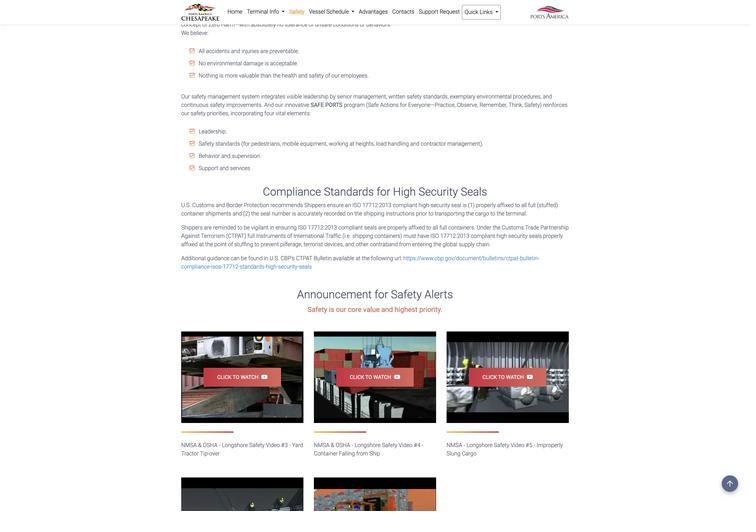 Task type: vqa. For each thing, say whether or not it's contained in the screenshot.
40'/GP/9'6"
no



Task type: describe. For each thing, give the bounding box(es) containing it.
terrorist
[[304, 241, 323, 248]]

terminal info
[[247, 8, 281, 15]]

all inside shippers are reminded to be vigilant in ensuring iso 17712:2013 compliant seals are properly affixed to all full containers.  under the customs trade partnership against terrorism (ctpat) full instruments of international traffic (i.e. shipping containers) must have iso 17712:2013 compliant high security seals properly affixed at the point of stuffing to prevent pilferage, terrorist devices, and other contraband from entering the global supply chain.
[[433, 224, 439, 231]]

all accidents and injuries are preventable.
[[197, 48, 300, 54]]

1 horizontal spatial u.s.
[[270, 255, 280, 262]]

priorities,
[[207, 110, 229, 117]]

video image for improperly
[[447, 332, 569, 423]]

tractor
[[181, 451, 199, 457]]

services
[[230, 165, 250, 172]]

unsafe
[[315, 21, 332, 28]]

3 - from the left
[[352, 442, 354, 449]]

reinforces
[[544, 102, 568, 108]]

announcement
[[297, 288, 372, 301]]

ensure
[[327, 202, 344, 209]]

chain.
[[477, 241, 491, 248]]

1 vertical spatial iso
[[298, 224, 307, 231]]

video inside nmsa - longshore safety video #5 - improperly slung cargo
[[511, 442, 525, 449]]

the down the terrorism
[[205, 241, 213, 248]]

is up the than
[[265, 60, 269, 67]]

check square image for all accidents and injuries are preventable.
[[190, 48, 195, 54]]

vigilant
[[251, 224, 269, 231]]

must
[[404, 233, 417, 239]]

the up high
[[493, 224, 501, 231]]

shipping inside the u.s. customs and border protection recommends shippers ensure an iso 17712:2013 compliant high-security seal is (1) properly affixed to all full (stuffed) container shipments and (2) the seal number is accurately recorded on the shipping instructions prior to transporting the cargo to the terminal.
[[364, 210, 385, 217]]

contractors
[[367, 13, 395, 20]]

employees,
[[338, 13, 365, 20]]

1 vertical spatial seals
[[529, 233, 542, 239]]

safety inside "nmsa & osha - longshore safety video #4 - container falling from ship"
[[382, 442, 398, 449]]

are up the terrorism
[[204, 224, 212, 231]]

security inside shippers are reminded to be vigilant in ensuring iso 17712:2013 compliant seals are properly affixed to all full containers.  under the customs trade partnership against terrorism (ctpat) full instruments of international traffic (i.e. shipping containers) must have iso 17712:2013 compliant high security seals properly affixed at the point of stuffing to prevent pilferage, terrorist devices, and other contraband from entering the global supply chain.
[[509, 233, 528, 239]]

1 vertical spatial in
[[264, 255, 269, 262]]

compliant inside the u.s. customs and border protection recommends shippers ensure an iso 17712:2013 compliant high-security seal is (1) properly affixed to all full (stuffed) container shipments and (2) the seal number is accurately recorded on the shipping instructions prior to transporting the cargo to the terminal.
[[393, 202, 418, 209]]

guidance
[[207, 255, 230, 262]]

we
[[181, 30, 189, 36]]

support and services
[[197, 165, 250, 172]]

improvements.
[[226, 102, 263, 108]]

our inside our safety management system integrates visible leadership by senior management, written safety standards,         exemplary environmental procedures, and continuous safety improvements. and our innovative
[[181, 93, 190, 100]]

facility.
[[446, 13, 463, 20]]

safety)
[[525, 102, 542, 108]]

properly inside the u.s. customs and border protection recommends shippers ensure an iso 17712:2013 compliant high-security seal is (1) properly affixed to all full (stuffed) container shipments and (2) the seal number is accurately recorded on the shipping instructions prior to transporting the cargo to the terminal.
[[476, 202, 496, 209]]

remember,
[[480, 102, 508, 108]]

every
[[432, 13, 445, 20]]

cargo
[[462, 451, 477, 457]]

2 vertical spatial affixed
[[181, 241, 198, 248]]

is inside the ports america is committed to providing a safe environment for employees, contractors and visitors at every facility. our safety policies are based on the concept         of zero harm—with absolutely no tolerance of unsafe conditions or behaviors. we believe:
[[218, 13, 222, 20]]

contractor
[[421, 140, 446, 147]]

health
[[282, 72, 297, 79]]

containers.
[[449, 224, 476, 231]]

2 horizontal spatial properly
[[544, 233, 563, 239]]

our left employees.
[[332, 72, 340, 79]]

senior
[[337, 93, 352, 100]]

safety up the behavior
[[199, 140, 214, 147]]

osha for tractor
[[203, 442, 218, 449]]

links
[[480, 9, 493, 15]]

providing
[[257, 13, 280, 20]]

is down recommends at the top of page
[[292, 210, 296, 217]]

security-
[[278, 264, 299, 270]]

terminal info link
[[245, 5, 287, 19]]

additional
[[181, 255, 206, 262]]

transporting
[[435, 210, 465, 217]]

instructions
[[386, 210, 415, 217]]

available
[[333, 255, 355, 262]]

and up shipments at the top left of page
[[216, 202, 225, 209]]

committed
[[223, 13, 250, 20]]

border
[[227, 202, 243, 209]]

check square image for behavior and supervision.
[[190, 153, 195, 159]]

click to watch for over
[[217, 374, 259, 380]]

youtube image
[[524, 374, 533, 380]]

our inside our safety management system integrates visible leadership by senior management, written safety standards,         exemplary environmental procedures, and continuous safety improvements. and our innovative
[[275, 102, 284, 108]]

2 vertical spatial compliant
[[471, 233, 496, 239]]

load
[[377, 140, 387, 147]]

alerts
[[425, 288, 453, 301]]

iso inside the u.s. customs and border protection recommends shippers ensure an iso 17712:2013 compliant high-security seal is (1) properly affixed to all full (stuffed) container shipments and (2) the seal number is accurately recorded on the shipping instructions prior to transporting the cargo to the terminal.
[[353, 202, 361, 209]]

safety up leadership
[[309, 72, 324, 79]]

no environmental damage is acceptable.
[[197, 60, 299, 67]]

accurately
[[298, 210, 323, 217]]

2 horizontal spatial 17712:2013
[[441, 233, 470, 239]]

quick
[[465, 9, 479, 15]]

equipment,
[[301, 140, 328, 147]]

over
[[209, 451, 220, 457]]

1 vertical spatial seal
[[261, 210, 271, 217]]

check square image for nothing is more valuable than the health and safety of our employees.
[[190, 73, 195, 78]]

on inside the u.s. customs and border protection recommends shippers ensure an iso 17712:2013 compliant high-security seal is (1) properly affixed to all full (stuffed) container shipments and (2) the seal number is accurately recorded on the shipping instructions prior to transporting the cargo to the terminal.
[[347, 210, 353, 217]]

from inside shippers are reminded to be vigilant in ensuring iso 17712:2013 compliant seals are properly affixed to all full containers.  under the customs trade partnership against terrorism (ctpat) full instruments of international traffic (i.e. shipping containers) must have iso 17712:2013 compliant high security seals properly affixed at the point of stuffing to prevent pilferage, terrorist devices, and other contraband from entering the global supply chain.
[[399, 241, 411, 248]]

vessel schedule link
[[307, 5, 357, 19]]

standards,
[[423, 93, 449, 100]]

are up containers) at the top
[[379, 224, 386, 231]]

longshore inside nmsa - longshore safety video #5 - improperly slung cargo
[[467, 442, 493, 449]]

ctpat
[[296, 255, 313, 262]]

prevent
[[261, 241, 279, 248]]

injuries
[[242, 48, 259, 54]]

and right value
[[382, 305, 393, 314]]

and right health
[[299, 72, 308, 79]]

on inside the ports america is committed to providing a safe environment for employees, contractors and visitors at every facility. our safety policies are based on the concept         of zero harm—with absolutely no tolerance of unsafe conditions or behaviors. we believe:
[[536, 13, 542, 20]]

the down the other
[[362, 255, 370, 262]]

prior
[[416, 210, 428, 217]]

(i.e.
[[343, 233, 351, 239]]

security
[[419, 185, 458, 198]]

standards
[[216, 140, 240, 147]]

(ctpat)
[[226, 233, 246, 239]]

customs inside the u.s. customs and border protection recommends shippers ensure an iso 17712:2013 compliant high-security seal is (1) properly affixed to all full (stuffed) container shipments and (2) the seal number is accurately recorded on the shipping instructions prior to transporting the cargo to the terminal.
[[192, 202, 215, 209]]

supply
[[459, 241, 475, 248]]

and down border
[[233, 210, 242, 217]]

shippers inside shippers are reminded to be vigilant in ensuring iso 17712:2013 compliant seals are properly affixed to all full containers.  under the customs trade partnership against terrorism (ctpat) full instruments of international traffic (i.e. shipping containers) must have iso 17712:2013 compliant high security seals properly affixed at the point of stuffing to prevent pilferage, terrorist devices, and other contraband from entering the global supply chain.
[[181, 224, 203, 231]]

of up "pilferage,"
[[288, 233, 292, 239]]

additional guidance can be found in u.s. cbp's ctpat bulletin available at the following url:
[[181, 255, 404, 262]]

the right recorded
[[355, 210, 363, 217]]

safety up 'tolerance'
[[289, 8, 305, 15]]

container
[[314, 451, 338, 457]]

(2)
[[243, 210, 250, 217]]

seals inside https://www.cbp.gov/document/bulletins/ctpat-bulletin- compliance-isos-17712-standards-high-security-seals
[[299, 264, 312, 270]]

safety up continuous
[[191, 93, 206, 100]]

check square image for support and services
[[190, 165, 195, 171]]

container
[[181, 210, 204, 217]]

visitors
[[407, 13, 424, 20]]

check square image for leadership.
[[190, 129, 195, 134]]

3 click to watch link from the left
[[469, 368, 547, 387]]

shippers inside the u.s. customs and border protection recommends shippers ensure an iso 17712:2013 compliant high-security seal is (1) properly affixed to all full (stuffed) container shipments and (2) the seal number is accurately recorded on the shipping instructions prior to transporting the cargo to the terminal.
[[305, 202, 326, 209]]

management,
[[354, 93, 388, 100]]

youtube image for #3
[[259, 374, 268, 380]]

safety down announcement at the bottom
[[308, 305, 328, 314]]

advantages
[[359, 8, 388, 15]]

program
[[344, 102, 365, 108]]

at inside the ports america is committed to providing a safe environment for employees, contractors and visitors at every facility. our safety policies are based on the concept         of zero harm—with absolutely no tolerance of unsafe conditions or behaviors. we believe:
[[426, 13, 430, 20]]

osha for falling
[[336, 442, 351, 449]]

are right injuries on the left of the page
[[261, 48, 268, 54]]

nothing
[[199, 72, 218, 79]]

& for falling
[[331, 442, 335, 449]]

other
[[356, 241, 369, 248]]

devices,
[[325, 241, 344, 248]]

request
[[440, 8, 460, 15]]

four
[[265, 110, 275, 117]]

no
[[277, 21, 284, 28]]

tip-
[[200, 451, 209, 457]]

bulletin-
[[520, 255, 540, 262]]

found
[[249, 255, 263, 262]]

safety right the written
[[407, 93, 422, 100]]

to inside the ports america is committed to providing a safe environment for employees, contractors and visitors at every facility. our safety policies are based on the concept         of zero harm—with absolutely no tolerance of unsafe conditions or behaviors. we believe:
[[251, 13, 256, 20]]

elements:
[[287, 110, 311, 117]]

& for tractor
[[198, 442, 202, 449]]

is left (1)
[[463, 202, 467, 209]]

harm—with
[[221, 21, 250, 28]]

safety up highest
[[391, 288, 422, 301]]

for inside the ports america is committed to providing a safe environment for employees, contractors and visitors at every facility. our safety policies are based on the concept         of zero harm—with absolutely no tolerance of unsafe conditions or behaviors. we believe:
[[330, 13, 336, 20]]

system
[[242, 93, 260, 100]]

0 vertical spatial seals
[[364, 224, 377, 231]]

and
[[264, 102, 274, 108]]

than
[[261, 72, 272, 79]]

recorded
[[324, 210, 346, 217]]

procedures,
[[513, 93, 542, 100]]

and left injuries on the left of the page
[[231, 48, 240, 54]]

integrates
[[261, 93, 286, 100]]

high
[[497, 233, 507, 239]]

safety up priorities,
[[210, 102, 225, 108]]

0 horizontal spatial properly
[[388, 224, 408, 231]]

a
[[281, 13, 284, 20]]

improperly
[[537, 442, 563, 449]]

and down standards
[[221, 153, 231, 159]]

global
[[443, 241, 458, 248]]

exemplary
[[450, 93, 476, 100]]

3 watch from the left
[[506, 374, 524, 380]]



Task type: locate. For each thing, give the bounding box(es) containing it.
security
[[431, 202, 450, 209], [509, 233, 528, 239]]

safety is our core value and highest priority.
[[308, 305, 443, 314]]

is up the zero
[[218, 13, 222, 20]]

management
[[208, 93, 241, 100]]

on down an
[[347, 210, 353, 217]]

1 vertical spatial affixed
[[409, 224, 425, 231]]

for left high
[[377, 185, 391, 198]]

terminal
[[247, 8, 268, 15]]

and inside shippers are reminded to be vigilant in ensuring iso 17712:2013 compliant seals are properly affixed to all full containers.  under the customs trade partnership against terrorism (ctpat) full instruments of international traffic (i.e. shipping containers) must have iso 17712:2013 compliant high security seals properly affixed at the point of stuffing to prevent pilferage, terrorist devices, and other contraband from entering the global supply chain.
[[346, 241, 355, 248]]

vessel
[[309, 8, 325, 15]]

2 nmsa from the left
[[314, 442, 330, 449]]

longshore for ship
[[355, 442, 381, 449]]

1 horizontal spatial click
[[350, 374, 365, 380]]

0 horizontal spatial video
[[266, 442, 280, 449]]

compliance
[[263, 185, 321, 198]]

0 vertical spatial all
[[522, 202, 527, 209]]

contacts link
[[390, 5, 417, 19]]

1 vertical spatial full
[[440, 224, 447, 231]]

customs up container
[[192, 202, 215, 209]]

iso right have
[[431, 233, 439, 239]]

0 vertical spatial 17712:2013
[[363, 202, 392, 209]]

1 check square image from the top
[[190, 60, 195, 66]]

osha inside "nmsa & osha - longshore safety video #4 - container falling from ship"
[[336, 442, 351, 449]]

from inside "nmsa & osha - longshore safety video #4 - container falling from ship"
[[357, 451, 368, 457]]

video for #3
[[266, 442, 280, 449]]

environmental up 'remember,'
[[477, 93, 512, 100]]

contacts
[[393, 8, 415, 15]]

2 vertical spatial 17712:2013
[[441, 233, 470, 239]]

watch for over
[[241, 374, 259, 380]]

seals
[[461, 185, 488, 198]]

are left based
[[511, 13, 519, 20]]

isos-
[[211, 264, 223, 270]]

safety inside nmsa & osha - longshore safety video #3 - yard tractor tip-over
[[249, 442, 265, 449]]

2 horizontal spatial affixed
[[498, 202, 514, 209]]

terrorism
[[201, 233, 225, 239]]

entering
[[413, 241, 433, 248]]

0 horizontal spatial support
[[199, 165, 218, 172]]

youtube image for #4
[[392, 374, 401, 380]]

2 vertical spatial check square image
[[190, 165, 195, 171]]

1 vertical spatial compliant
[[339, 224, 363, 231]]

safety
[[475, 13, 490, 20], [309, 72, 324, 79], [191, 93, 206, 100], [407, 93, 422, 100], [210, 102, 225, 108], [191, 110, 206, 117]]

the left the global
[[434, 241, 442, 248]]

cbp's
[[281, 255, 295, 262]]

all inside the u.s. customs and border protection recommends shippers ensure an iso 17712:2013 compliant high-security seal is (1) properly affixed to all full (stuffed) container shipments and (2) the seal number is accurately recorded on the shipping instructions prior to transporting the cargo to the terminal.
[[522, 202, 527, 209]]

seals down the u.s. customs and border protection recommends shippers ensure an iso 17712:2013 compliant high-security seal is (1) properly affixed to all full (stuffed) container shipments and (2) the seal number is accurately recorded on the shipping instructions prior to transporting the cargo to the terminal.
[[364, 224, 377, 231]]

1 horizontal spatial click to watch link
[[337, 368, 414, 387]]

customs up high
[[502, 224, 524, 231]]

priority.
[[420, 305, 443, 314]]

employees.
[[341, 72, 369, 79]]

0 vertical spatial shipping
[[364, 210, 385, 217]]

are inside the ports america is committed to providing a safe environment for employees, contractors and visitors at every facility. our safety policies are based on the concept         of zero harm—with absolutely no tolerance of unsafe conditions or behaviors. we believe:
[[511, 13, 519, 20]]

longshore for over
[[222, 442, 248, 449]]

for
[[330, 13, 336, 20], [400, 102, 407, 108], [377, 185, 391, 198], [375, 288, 389, 301]]

0 vertical spatial compliant
[[393, 202, 418, 209]]

seal up transporting
[[452, 202, 462, 209]]

1 vertical spatial all
[[433, 224, 439, 231]]

in up instruments
[[270, 224, 274, 231]]

in inside shippers are reminded to be vigilant in ensuring iso 17712:2013 compliant seals are properly affixed to all full containers.  under the customs trade partnership against terrorism (ctpat) full instruments of international traffic (i.e. shipping containers) must have iso 17712:2013 compliant high security seals properly affixed at the point of stuffing to prevent pilferage, terrorist devices, and other contraband from entering the global supply chain.
[[270, 224, 274, 231]]

full down transporting
[[440, 224, 447, 231]]

high- down additional guidance can be found in u.s. cbp's ctpat bulletin available at the following url:
[[266, 264, 278, 270]]

u.s. left 'cbp's' at left
[[270, 255, 280, 262]]

zero
[[209, 21, 220, 28]]

and inside our safety management system integrates visible leadership by senior management, written safety standards,         exemplary environmental procedures, and continuous safety improvements. and our innovative
[[543, 93, 553, 100]]

(safe
[[366, 102, 379, 108]]

2 horizontal spatial video
[[511, 442, 525, 449]]

announcement for safety alerts
[[297, 288, 453, 301]]

support down the behavior
[[199, 165, 218, 172]]

2 check square image from the top
[[190, 73, 195, 78]]

full left (stuffed)
[[529, 202, 536, 209]]

1 vertical spatial support
[[199, 165, 218, 172]]

support for support request
[[419, 8, 439, 15]]

1 horizontal spatial 17712:2013
[[363, 202, 392, 209]]

in
[[270, 224, 274, 231], [264, 255, 269, 262]]

0 horizontal spatial 17712:2013
[[308, 224, 337, 231]]

0 horizontal spatial click to watch
[[217, 374, 259, 380]]

2 & from the left
[[331, 442, 335, 449]]

shippers up accurately
[[305, 202, 326, 209]]

our up continuous
[[181, 93, 190, 100]]

2 horizontal spatial watch
[[506, 374, 524, 380]]

affixed up terminal.
[[498, 202, 514, 209]]

2 vertical spatial properly
[[544, 233, 563, 239]]

0 horizontal spatial compliant
[[339, 224, 363, 231]]

preventable.
[[270, 48, 300, 54]]

2 click to watch link from the left
[[337, 368, 414, 387]]

17712:2013
[[363, 202, 392, 209], [308, 224, 337, 231], [441, 233, 470, 239]]

2 check square image from the top
[[190, 141, 195, 146]]

0 vertical spatial security
[[431, 202, 450, 209]]

0 horizontal spatial security
[[431, 202, 450, 209]]

1 click from the left
[[217, 374, 232, 380]]

0 vertical spatial affixed
[[498, 202, 514, 209]]

1 horizontal spatial compliant
[[393, 202, 418, 209]]

an
[[345, 202, 351, 209]]

2 longshore from the left
[[355, 442, 381, 449]]

video inside "nmsa & osha - longshore safety video #4 - container falling from ship"
[[399, 442, 413, 449]]

1 watch from the left
[[241, 374, 259, 380]]

support for support and services
[[199, 165, 218, 172]]

1 horizontal spatial customs
[[502, 224, 524, 231]]

0 horizontal spatial full
[[248, 233, 255, 239]]

check square image for safety standards (for pedestrians, mobile equipment, working at heights, load handling and contractor management).
[[190, 141, 195, 146]]

security right high
[[509, 233, 528, 239]]

0 vertical spatial on
[[536, 13, 542, 20]]

the down (1)
[[466, 210, 474, 217]]

1 check square image from the top
[[190, 48, 195, 54]]

1 vertical spatial check square image
[[190, 141, 195, 146]]

1 horizontal spatial properly
[[476, 202, 496, 209]]

1 horizontal spatial seal
[[452, 202, 462, 209]]

3 click to watch from the left
[[483, 374, 524, 380]]

video
[[266, 442, 280, 449], [399, 442, 413, 449], [511, 442, 525, 449]]

compliance-
[[181, 264, 211, 270]]

- up falling
[[352, 442, 354, 449]]

0 horizontal spatial click to watch link
[[204, 368, 281, 387]]

- up over
[[219, 442, 221, 449]]

video image for #4
[[314, 332, 437, 423]]

2 watch from the left
[[374, 374, 392, 380]]

0 vertical spatial be
[[244, 224, 250, 231]]

full up stuffing
[[248, 233, 255, 239]]

2 horizontal spatial click to watch link
[[469, 368, 547, 387]]

0 horizontal spatial watch
[[241, 374, 259, 380]]

nmsa
[[181, 442, 197, 449], [314, 442, 330, 449], [447, 442, 463, 449]]

safety
[[289, 8, 305, 15], [199, 140, 214, 147], [391, 288, 422, 301], [308, 305, 328, 314], [249, 442, 265, 449], [382, 442, 398, 449], [494, 442, 510, 449]]

1 vertical spatial our
[[181, 93, 190, 100]]

& inside "nmsa & osha - longshore safety video #4 - container falling from ship"
[[331, 442, 335, 449]]

&
[[198, 442, 202, 449], [331, 442, 335, 449]]

2 vertical spatial iso
[[431, 233, 439, 239]]

1 vertical spatial on
[[347, 210, 353, 217]]

terminal.
[[506, 210, 528, 217]]

safe ports
[[311, 102, 343, 108]]

watch for ship
[[374, 374, 392, 380]]

1 horizontal spatial youtube image
[[392, 374, 401, 380]]

1 vertical spatial be
[[241, 255, 247, 262]]

#5
[[526, 442, 533, 449]]

6 - from the left
[[534, 442, 536, 449]]

2 horizontal spatial iso
[[431, 233, 439, 239]]

high- inside the u.s. customs and border protection recommends shippers ensure an iso 17712:2013 compliant high-security seal is (1) properly affixed to all full (stuffed) container shipments and (2) the seal number is accurately recorded on the shipping instructions prior to transporting the cargo to the terminal.
[[419, 202, 431, 209]]

compliant up (i.e.
[[339, 224, 363, 231]]

seal
[[452, 202, 462, 209], [261, 210, 271, 217]]

nmsa & osha - longshore safety video #3 - yard tractor tip-over
[[181, 442, 303, 457]]

safety inside the ports america is committed to providing a safe environment for employees, contractors and visitors at every facility. our safety policies are based on the concept         of zero harm—with absolutely no tolerance of unsafe conditions or behaviors. we believe:
[[475, 13, 490, 20]]

for down the written
[[400, 102, 407, 108]]

nmsa up "container"
[[314, 442, 330, 449]]

0 horizontal spatial nmsa
[[181, 442, 197, 449]]

standards-
[[240, 264, 266, 270]]

and down behavior and supervision.
[[220, 165, 229, 172]]

recommends
[[271, 202, 303, 209]]

2 - from the left
[[289, 442, 291, 449]]

check square image
[[190, 48, 195, 54], [190, 141, 195, 146], [190, 165, 195, 171]]

2 horizontal spatial full
[[529, 202, 536, 209]]

international
[[294, 233, 325, 239]]

shippers up 'against' at the top left
[[181, 224, 203, 231]]

nmsa for nmsa & osha - longshore safety video #4 - container falling from ship
[[314, 442, 330, 449]]

vital
[[276, 110, 286, 117]]

be right "can"
[[241, 255, 247, 262]]

safety left #3
[[249, 442, 265, 449]]

iso right an
[[353, 202, 361, 209]]

1 longshore from the left
[[222, 442, 248, 449]]

at inside shippers are reminded to be vigilant in ensuring iso 17712:2013 compliant seals are properly affixed to all full containers.  under the customs trade partnership against terrorism (ctpat) full instruments of international traffic (i.e. shipping containers) must have iso 17712:2013 compliant high security seals properly affixed at the point of stuffing to prevent pilferage, terrorist devices, and other contraband from entering the global supply chain.
[[199, 241, 204, 248]]

at right available
[[356, 255, 361, 262]]

safe
[[311, 102, 324, 108]]

1 horizontal spatial from
[[399, 241, 411, 248]]

osha up over
[[203, 442, 218, 449]]

2 horizontal spatial nmsa
[[447, 442, 463, 449]]

under
[[477, 224, 492, 231]]

safety down continuous
[[191, 110, 206, 117]]

policies
[[491, 13, 510, 20]]

our right the facility.
[[465, 13, 473, 20]]

high
[[393, 185, 416, 198]]

think,
[[509, 102, 524, 108]]

for up unsafe
[[330, 13, 336, 20]]

at left heights,
[[350, 140, 355, 147]]

https://www.cbp.gov/document/bulletins/ctpat-bulletin- compliance-isos-17712-standards-high-security-seals link
[[181, 255, 540, 270]]

3 click from the left
[[483, 374, 497, 380]]

our inside program (safe actions for everyone—practice, observe,         remember, think, safety) reinforces our safety priorities, incorporating four vital elements:
[[181, 110, 189, 117]]

0 vertical spatial from
[[399, 241, 411, 248]]

of right point
[[228, 241, 233, 248]]

1 horizontal spatial on
[[536, 13, 542, 20]]

1 vertical spatial from
[[357, 451, 368, 457]]

longshore inside "nmsa & osha - longshore safety video #4 - container falling from ship"
[[355, 442, 381, 449]]

nmsa up tractor
[[181, 442, 197, 449]]

be inside shippers are reminded to be vigilant in ensuring iso 17712:2013 compliant seals are properly affixed to all full containers.  under the customs trade partnership against terrorism (ctpat) full instruments of international traffic (i.e. shipping containers) must have iso 17712:2013 compliant high security seals properly affixed at the point of stuffing to prevent pilferage, terrorist devices, and other contraband from entering the global supply chain.
[[244, 224, 250, 231]]

full inside the u.s. customs and border protection recommends shippers ensure an iso 17712:2013 compliant high-security seal is (1) properly affixed to all full (stuffed) container shipments and (2) the seal number is accurately recorded on the shipping instructions prior to transporting the cargo to the terminal.
[[529, 202, 536, 209]]

4 check square image from the top
[[190, 153, 195, 159]]

of down environment
[[309, 21, 314, 28]]

from down must
[[399, 241, 411, 248]]

4 - from the left
[[422, 442, 424, 449]]

1 nmsa from the left
[[181, 442, 197, 449]]

click to watch link for over
[[204, 368, 281, 387]]

nmsa inside nmsa - longshore safety video #5 - improperly slung cargo
[[447, 442, 463, 449]]

compliant up instructions
[[393, 202, 418, 209]]

mobile
[[283, 140, 299, 147]]

conditions
[[333, 21, 359, 28]]

1 horizontal spatial our
[[465, 13, 473, 20]]

0 horizontal spatial &
[[198, 442, 202, 449]]

0 horizontal spatial environmental
[[207, 60, 242, 67]]

the right the than
[[273, 72, 281, 79]]

1 horizontal spatial iso
[[353, 202, 361, 209]]

0 horizontal spatial seal
[[261, 210, 271, 217]]

ports
[[181, 13, 195, 20]]

click for over
[[217, 374, 232, 380]]

properly up cargo
[[476, 202, 496, 209]]

& inside nmsa & osha - longshore safety video #3 - yard tractor tip-over
[[198, 442, 202, 449]]

- up cargo
[[464, 442, 466, 449]]

u.s. inside the u.s. customs and border protection recommends shippers ensure an iso 17712:2013 compliant high-security seal is (1) properly affixed to all full (stuffed) container shipments and (2) the seal number is accurately recorded on the shipping instructions prior to transporting the cargo to the terminal.
[[181, 202, 191, 209]]

have
[[418, 233, 429, 239]]

stuffing
[[235, 241, 253, 248]]

nmsa for nmsa & osha - longshore safety video #3 - yard tractor tip-over
[[181, 442, 197, 449]]

video inside nmsa & osha - longshore safety video #3 - yard tractor tip-over
[[266, 442, 280, 449]]

believe:
[[191, 30, 209, 36]]

video image
[[181, 332, 304, 423], [314, 332, 437, 423], [447, 332, 569, 423], [181, 478, 304, 511], [314, 478, 437, 511]]

osha inside nmsa & osha - longshore safety video #3 - yard tractor tip-over
[[203, 442, 218, 449]]

affixed
[[498, 202, 514, 209], [409, 224, 425, 231], [181, 241, 198, 248]]

home
[[228, 8, 243, 15]]

0 horizontal spatial u.s.
[[181, 202, 191, 209]]

nmsa for nmsa - longshore safety video #5 - improperly slung cargo
[[447, 442, 463, 449]]

3 check square image from the top
[[190, 129, 195, 134]]

security inside the u.s. customs and border protection recommends shippers ensure an iso 17712:2013 compliant high-security seal is (1) properly affixed to all full (stuffed) container shipments and (2) the seal number is accurately recorded on the shipping instructions prior to transporting the cargo to the terminal.
[[431, 202, 450, 209]]

at
[[426, 13, 430, 20], [350, 140, 355, 147], [199, 241, 204, 248], [356, 255, 361, 262]]

is
[[218, 13, 222, 20], [265, 60, 269, 67], [220, 72, 224, 79], [463, 202, 467, 209], [292, 210, 296, 217], [329, 305, 335, 314]]

our left core at bottom left
[[336, 305, 347, 314]]

number
[[272, 210, 291, 217]]

2 click from the left
[[350, 374, 365, 380]]

u.s. up container
[[181, 202, 191, 209]]

2 horizontal spatial click
[[483, 374, 497, 380]]

1 horizontal spatial support
[[419, 8, 439, 15]]

behavior
[[199, 153, 220, 159]]

nmsa inside nmsa & osha - longshore safety video #3 - yard tractor tip-over
[[181, 442, 197, 449]]

1 video from the left
[[266, 442, 280, 449]]

and down (i.e.
[[346, 241, 355, 248]]

nmsa inside "nmsa & osha - longshore safety video #4 - container falling from ship"
[[314, 442, 330, 449]]

affixed down 'against' at the top left
[[181, 241, 198, 248]]

video image for #3
[[181, 332, 304, 423]]

0 vertical spatial our
[[465, 13, 473, 20]]

osha up falling
[[336, 442, 351, 449]]

1 click to watch link from the left
[[204, 368, 281, 387]]

the down protection
[[251, 210, 259, 217]]

1 & from the left
[[198, 442, 202, 449]]

go to top image
[[722, 476, 739, 492]]

reminded
[[213, 224, 236, 231]]

iso up international on the left of the page
[[298, 224, 307, 231]]

traffic
[[326, 233, 341, 239]]

support left the request
[[419, 8, 439, 15]]

1 horizontal spatial security
[[509, 233, 528, 239]]

safety left policies
[[475, 13, 490, 20]]

click to watch for ship
[[350, 374, 392, 380]]

2 horizontal spatial click to watch
[[483, 374, 524, 380]]

our
[[332, 72, 340, 79], [275, 102, 284, 108], [181, 110, 189, 117], [336, 305, 347, 314]]

protection
[[244, 202, 269, 209]]

1 horizontal spatial affixed
[[409, 224, 425, 231]]

click for ship
[[350, 374, 365, 380]]

2 click to watch from the left
[[350, 374, 392, 380]]

1 horizontal spatial environmental
[[477, 93, 512, 100]]

0 horizontal spatial customs
[[192, 202, 215, 209]]

the inside the ports america is committed to providing a safe environment for employees, contractors and visitors at every facility. our safety policies are based on the concept         of zero harm—with absolutely no tolerance of unsafe conditions or behaviors. we believe:
[[544, 13, 552, 20]]

0 vertical spatial in
[[270, 224, 274, 231]]

customs inside shippers are reminded to be vigilant in ensuring iso 17712:2013 compliant seals are properly affixed to all full containers.  under the customs trade partnership against terrorism (ctpat) full instruments of international traffic (i.e. shipping containers) must have iso 17712:2013 compliant high security seals properly affixed at the point of stuffing to prevent pilferage, terrorist devices, and other contraband from entering the global supply chain.
[[502, 224, 524, 231]]

at down 'against' at the top left
[[199, 241, 204, 248]]

1 horizontal spatial full
[[440, 224, 447, 231]]

0 vertical spatial properly
[[476, 202, 496, 209]]

1 horizontal spatial click to watch
[[350, 374, 392, 380]]

0 vertical spatial check square image
[[190, 48, 195, 54]]

shipping inside shippers are reminded to be vigilant in ensuring iso 17712:2013 compliant seals are properly affixed to all full containers.  under the customs trade partnership against terrorism (ctpat) full instruments of international traffic (i.e. shipping containers) must have iso 17712:2013 compliant high security seals properly affixed at the point of stuffing to prevent pilferage, terrorist devices, and other contraband from entering the global supply chain.
[[353, 233, 374, 239]]

2 youtube image from the left
[[392, 374, 401, 380]]

5 - from the left
[[464, 442, 466, 449]]

3 longshore from the left
[[467, 442, 493, 449]]

1 horizontal spatial high-
[[419, 202, 431, 209]]

0 vertical spatial high-
[[419, 202, 431, 209]]

0 vertical spatial shippers
[[305, 202, 326, 209]]

from left ship
[[357, 451, 368, 457]]

and right handling at the right of the page
[[411, 140, 420, 147]]

ensuring
[[276, 224, 297, 231]]

0 vertical spatial seal
[[452, 202, 462, 209]]

check square image for no environmental damage is acceptable.
[[190, 60, 195, 66]]

of down america
[[203, 21, 207, 28]]

0 horizontal spatial in
[[264, 255, 269, 262]]

schedule
[[327, 8, 349, 15]]

osha
[[203, 442, 218, 449], [336, 442, 351, 449]]

0 vertical spatial u.s.
[[181, 202, 191, 209]]

acceptable.
[[270, 60, 299, 67]]

1 horizontal spatial in
[[270, 224, 274, 231]]

- right #5
[[534, 442, 536, 449]]

check square image
[[190, 60, 195, 66], [190, 73, 195, 78], [190, 129, 195, 134], [190, 153, 195, 159]]

2 video from the left
[[399, 442, 413, 449]]

1 vertical spatial shippers
[[181, 224, 203, 231]]

environmental inside our safety management system integrates visible leadership by senior management, written safety standards,         exemplary environmental procedures, and continuous safety improvements. and our innovative
[[477, 93, 512, 100]]

1 vertical spatial properly
[[388, 224, 408, 231]]

nothing is more valuable than the health and safety of our employees.
[[197, 72, 369, 79]]

video for #4
[[399, 442, 413, 449]]

safety inside nmsa - longshore safety video #5 - improperly slung cargo
[[494, 442, 510, 449]]

full
[[529, 202, 536, 209], [440, 224, 447, 231], [248, 233, 255, 239]]

0 horizontal spatial from
[[357, 451, 368, 457]]

all
[[522, 202, 527, 209], [433, 224, 439, 231]]

high- up prior
[[419, 202, 431, 209]]

for inside program (safe actions for everyone—practice, observe,         remember, think, safety) reinforces our safety priorities, incorporating four vital elements:
[[400, 102, 407, 108]]

is down announcement at the bottom
[[329, 305, 335, 314]]

longshore inside nmsa & osha - longshore safety video #3 - yard tractor tip-over
[[222, 442, 248, 449]]

check square image left nothing
[[190, 73, 195, 78]]

0 horizontal spatial youtube image
[[259, 374, 268, 380]]

actions
[[381, 102, 399, 108]]

https://www.cbp.gov/document/bulletins/ctpat-
[[404, 255, 520, 262]]

the left terminal.
[[497, 210, 505, 217]]

all down transporting
[[433, 224, 439, 231]]

leadership
[[304, 93, 329, 100]]

0 horizontal spatial iso
[[298, 224, 307, 231]]

all
[[199, 48, 205, 54]]

2 vertical spatial seals
[[299, 264, 312, 270]]

high- inside https://www.cbp.gov/document/bulletins/ctpat-bulletin- compliance-isos-17712-standards-high-security-seals
[[266, 264, 278, 270]]

1 click to watch from the left
[[217, 374, 259, 380]]

2 horizontal spatial compliant
[[471, 233, 496, 239]]

17712:2013 inside the u.s. customs and border protection recommends shippers ensure an iso 17712:2013 compliant high-security seal is (1) properly affixed to all full (stuffed) container shipments and (2) the seal number is accurately recorded on the shipping instructions prior to transporting the cargo to the terminal.
[[363, 202, 392, 209]]

pedestrians,
[[252, 140, 281, 147]]

accidents
[[206, 48, 230, 54]]

click
[[217, 374, 232, 380], [350, 374, 365, 380], [483, 374, 497, 380]]

0 horizontal spatial our
[[181, 93, 190, 100]]

vessel schedule
[[309, 8, 351, 15]]

affixed inside the u.s. customs and border protection recommends shippers ensure an iso 17712:2013 compliant high-security seal is (1) properly affixed to all full (stuffed) container shipments and (2) the seal number is accurately recorded on the shipping instructions prior to transporting the cargo to the terminal.
[[498, 202, 514, 209]]

- right #3
[[289, 442, 291, 449]]

0 horizontal spatial shippers
[[181, 224, 203, 231]]

all up terminal.
[[522, 202, 527, 209]]

click to watch link for ship
[[337, 368, 414, 387]]

youtube image
[[259, 374, 268, 380], [392, 374, 401, 380]]

pilferage,
[[280, 241, 303, 248]]

1 horizontal spatial seals
[[364, 224, 377, 231]]

1 vertical spatial environmental
[[477, 93, 512, 100]]

seal down protection
[[261, 210, 271, 217]]

and inside the ports america is committed to providing a safe environment for employees, contractors and visitors at every facility. our safety policies are based on the concept         of zero harm—with absolutely no tolerance of unsafe conditions or behaviors. we believe:
[[396, 13, 405, 20]]

for up safety is our core value and highest priority. on the bottom
[[375, 288, 389, 301]]

of up 'by'
[[325, 72, 330, 79]]

1 youtube image from the left
[[259, 374, 268, 380]]

3 check square image from the top
[[190, 165, 195, 171]]

home link
[[225, 5, 245, 19]]

0 vertical spatial customs
[[192, 202, 215, 209]]

on right based
[[536, 13, 542, 20]]

falling
[[339, 451, 355, 457]]

2 osha from the left
[[336, 442, 351, 449]]

1 - from the left
[[219, 442, 221, 449]]

safety inside program (safe actions for everyone—practice, observe,         remember, think, safety) reinforces our safety priorities, incorporating four vital elements:
[[191, 110, 206, 117]]

and left visitors
[[396, 13, 405, 20]]

3 nmsa from the left
[[447, 442, 463, 449]]

1 osha from the left
[[203, 442, 218, 449]]

3 video from the left
[[511, 442, 525, 449]]

is left more
[[220, 72, 224, 79]]

1 horizontal spatial longshore
[[355, 442, 381, 449]]

1 vertical spatial 17712:2013
[[308, 224, 337, 231]]

0 vertical spatial environmental
[[207, 60, 242, 67]]

affixed up have
[[409, 224, 425, 231]]

0 horizontal spatial seals
[[299, 264, 312, 270]]

1 horizontal spatial nmsa
[[314, 442, 330, 449]]

cargo
[[476, 210, 490, 217]]

properly up containers) at the top
[[388, 224, 408, 231]]

seals down ctpat
[[299, 264, 312, 270]]

- right #4
[[422, 442, 424, 449]]

be left vigilant
[[244, 224, 250, 231]]

& up "container"
[[331, 442, 335, 449]]

our inside the ports america is committed to providing a safe environment for employees, contractors and visitors at every facility. our safety policies are based on the concept         of zero harm—with absolutely no tolerance of unsafe conditions or behaviors. we believe:
[[465, 13, 473, 20]]

check square image left leadership.
[[190, 129, 195, 134]]

0 horizontal spatial longshore
[[222, 442, 248, 449]]



